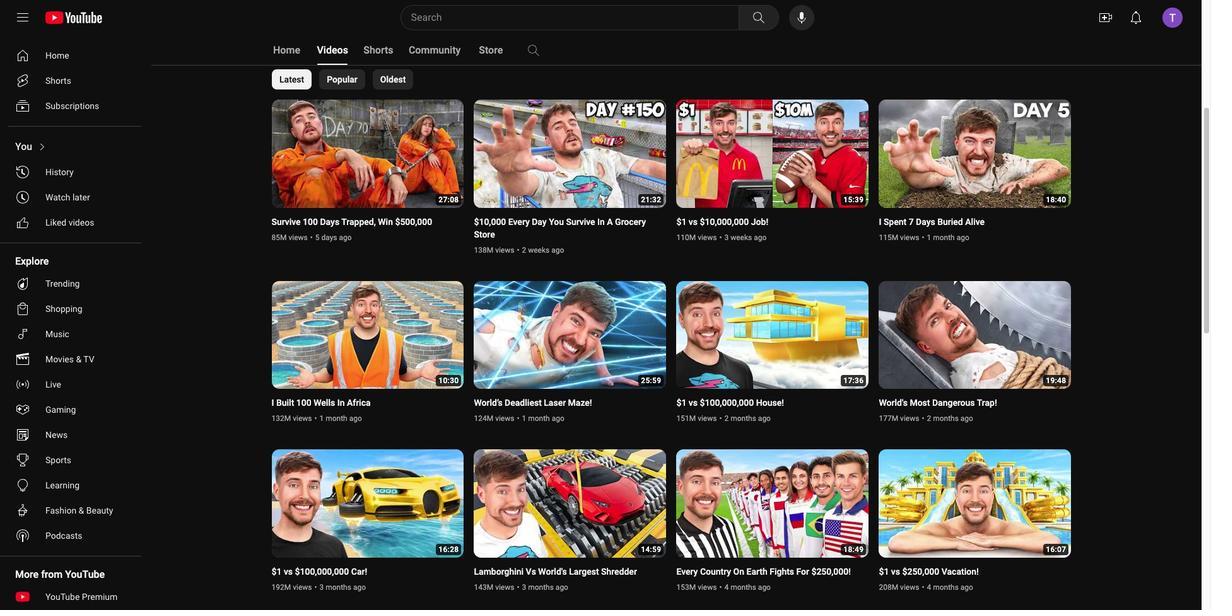Task type: vqa. For each thing, say whether or not it's contained in the screenshot.


Task type: locate. For each thing, give the bounding box(es) containing it.
151m views
[[677, 415, 717, 423]]

16:28 link
[[272, 450, 464, 559]]

days up days
[[320, 217, 339, 227]]

shorts
[[364, 44, 393, 56], [45, 76, 71, 86]]

85m
[[272, 233, 287, 242]]

1 vertical spatial $100,000,000
[[295, 567, 349, 577]]

you link
[[8, 134, 136, 160], [8, 134, 136, 160]]

1 horizontal spatial 2 months ago
[[927, 415, 973, 423]]

most
[[910, 398, 930, 408]]

ago down lamborghini vs world's largest shredder by mrbeast 143,659,397 views 3 months ago 14 minutes, 59 seconds element
[[556, 583, 568, 592]]

survive left a
[[566, 217, 595, 227]]

month down world's deadliest laser maze! by mrbeast 124,427,936 views 1 month ago 25 minutes element
[[528, 415, 550, 423]]

views for $1 vs $100,000,000 house!
[[698, 415, 717, 423]]

3 months ago down lamborghini vs world's largest shredder
[[522, 583, 568, 592]]

2 right 138m views
[[522, 246, 526, 255]]

shorts up oldest
[[364, 44, 393, 56]]

months down vs
[[528, 583, 554, 592]]

ago for largest
[[556, 583, 568, 592]]

premium
[[82, 592, 118, 602]]

19:48
[[1046, 377, 1066, 386]]

208m views
[[879, 583, 919, 592]]

in inside $10,000 every day you survive in a grocery store
[[597, 217, 605, 227]]

day
[[532, 217, 547, 227]]

1 vertical spatial youtube
[[45, 592, 80, 602]]

$1 vs $10,000,000 job!
[[677, 217, 769, 227]]

month down buried
[[933, 233, 955, 242]]

ago down $10,000 every day you survive in a grocery store
[[551, 246, 564, 255]]

2 down $1 vs $100,000,000 house! by mrbeast 151,862,865 views 2 months ago 17 minutes element
[[725, 415, 729, 423]]

0 horizontal spatial every
[[508, 217, 530, 227]]

youtube premium
[[45, 592, 118, 602]]

vs inside 'link'
[[689, 217, 698, 227]]

world's most dangerous trap! link
[[879, 397, 997, 410]]

liked
[[45, 218, 66, 228]]

1 down i built 100 wells in africa by mrbeast 132,427,862 views 1 month ago 10 minutes, 30 seconds element
[[320, 415, 324, 423]]

0 horizontal spatial 4 months ago
[[725, 583, 771, 592]]

months down $1 vs $100,000,000 car! by mrbeast 192,531,677 views 3 months ago 16 minutes element
[[326, 583, 351, 592]]

&
[[76, 355, 81, 365], [79, 506, 84, 516]]

ago right days
[[339, 233, 352, 242]]

ago down house!
[[758, 415, 771, 423]]

views down country
[[698, 583, 717, 592]]

music link
[[8, 322, 136, 347], [8, 322, 136, 347]]

world's most dangerous trap! by mrbeast 177,831,113 views 2 months ago 19 minutes element
[[879, 397, 997, 410]]

1 3 months ago from the left
[[320, 583, 366, 592]]

history link
[[8, 160, 136, 185], [8, 160, 136, 185]]

100 right built on the left
[[296, 398, 311, 408]]

ago for days
[[957, 233, 970, 242]]

18 minutes, 49 seconds element
[[844, 545, 864, 554]]

17 minutes, 36 seconds element
[[844, 377, 864, 386]]

youtube up youtube premium
[[65, 569, 105, 581]]

0 vertical spatial weeks
[[731, 233, 752, 242]]

i for i spent 7 days buried alive
[[879, 217, 882, 227]]

more
[[15, 569, 39, 581]]

1 horizontal spatial every
[[677, 567, 698, 577]]

world's
[[474, 398, 503, 408]]

world's up 177m
[[879, 398, 908, 408]]

weeks down "$10,000,000"
[[731, 233, 752, 242]]

1 horizontal spatial 3
[[522, 583, 526, 592]]

1 horizontal spatial in
[[597, 217, 605, 227]]

1 4 months ago from the left
[[725, 583, 771, 592]]

latest
[[279, 74, 304, 85]]

$100,000,000 up 151m views
[[700, 398, 754, 408]]

vs
[[526, 567, 536, 577]]

0 vertical spatial tab list
[[272, 35, 639, 66]]

views down the "$250,000"
[[900, 583, 919, 592]]

$1 for $1 vs $250,000 vacation!
[[879, 567, 889, 577]]

youtube down more from youtube at the bottom of page
[[45, 592, 80, 602]]

store right the community
[[479, 44, 503, 56]]

world's right vs
[[538, 567, 567, 577]]

youtube
[[65, 569, 105, 581], [45, 592, 80, 602]]

18:49 link
[[677, 450, 869, 559]]

0 horizontal spatial world's
[[538, 567, 567, 577]]

None search field
[[378, 5, 781, 30]]

143m views
[[474, 583, 514, 592]]

0 horizontal spatial home
[[45, 50, 69, 61]]

2 tab list from the top
[[272, 69, 413, 90]]

youtube premium link
[[8, 585, 136, 610], [8, 585, 136, 610]]

vs up 110m views on the top right
[[689, 217, 698, 227]]

1 horizontal spatial 3 months ago
[[522, 583, 568, 592]]

weeks down day
[[528, 246, 550, 255]]

days inside i spent 7 days buried alive by mrbeast 115,693,669 views 1 month ago 18 minutes element
[[916, 217, 935, 227]]

2 4 months ago from the left
[[927, 583, 973, 592]]

4 months ago down vacation! on the bottom right of page
[[927, 583, 973, 592]]

$1 up the 208m
[[879, 567, 889, 577]]

0 vertical spatial you
[[15, 141, 32, 153]]

0 horizontal spatial shorts
[[45, 76, 71, 86]]

132m views
[[272, 415, 312, 423]]

i for i built 100 wells in africa
[[272, 398, 274, 408]]

days right 7 on the right of page
[[916, 217, 935, 227]]

ago down alive
[[957, 233, 970, 242]]

$1 inside 'link'
[[677, 217, 687, 227]]

3 for $10,000,000
[[725, 233, 729, 242]]

$1 up 192m
[[272, 567, 282, 577]]

1 horizontal spatial $100,000,000
[[700, 398, 754, 408]]

learning link
[[8, 473, 136, 498], [8, 473, 136, 498]]

1 month ago down wells
[[320, 415, 362, 423]]

1 horizontal spatial home
[[273, 44, 300, 56]]

ago down the every country on earth fights for $250,000!
[[758, 583, 771, 592]]

1 vertical spatial shorts
[[45, 76, 71, 86]]

every inside $10,000 every day you survive in a grocery store
[[508, 217, 530, 227]]

1 down deadliest
[[522, 415, 526, 423]]

tab list
[[272, 35, 639, 66], [272, 69, 413, 90]]

1 vertical spatial store
[[474, 229, 495, 239]]

movies
[[45, 355, 74, 365]]

21 minutes, 32 seconds element
[[641, 195, 661, 204]]

survive up 85m views
[[272, 217, 301, 227]]

survive
[[272, 217, 301, 227], [566, 217, 595, 227]]

i
[[879, 217, 882, 227], [272, 398, 274, 408]]

lamborghini vs world's largest shredder link
[[474, 566, 637, 578]]

25:59
[[641, 377, 661, 386]]

1 vertical spatial i
[[272, 398, 274, 408]]

popular
[[327, 74, 357, 85]]

months for largest
[[528, 583, 554, 592]]

0 horizontal spatial 1
[[320, 415, 324, 423]]

explore
[[15, 256, 49, 267]]

1 horizontal spatial you
[[549, 217, 564, 227]]

ago down dangerous
[[961, 415, 973, 423]]

sports
[[45, 456, 71, 466]]

0 vertical spatial in
[[597, 217, 605, 227]]

more from youtube
[[15, 569, 105, 581]]

views right 85m
[[289, 233, 308, 242]]

months down $1 vs $100,000,000 house! by mrbeast 151,862,865 views 2 months ago 17 minutes element
[[731, 415, 756, 423]]

2 for dangerous
[[927, 415, 931, 423]]

i left spent
[[879, 217, 882, 227]]

in right wells
[[337, 398, 345, 408]]

views right 110m
[[698, 233, 717, 242]]

0 horizontal spatial 2
[[522, 246, 526, 255]]

3 down $1 vs $100,000,000 car! by mrbeast 192,531,677 views 3 months ago 16 minutes element
[[320, 583, 324, 592]]

15 minutes, 39 seconds element
[[844, 195, 864, 204]]

$100,000,000 for house!
[[700, 398, 754, 408]]

0 horizontal spatial $100,000,000
[[295, 567, 349, 577]]

0 horizontal spatial 3 months ago
[[320, 583, 366, 592]]

0 vertical spatial i
[[879, 217, 882, 227]]

ago down vacation! on the bottom right of page
[[961, 583, 973, 592]]

months down vacation! on the bottom right of page
[[933, 583, 959, 592]]

3 months ago for world's
[[522, 583, 568, 592]]

192m views
[[272, 583, 312, 592]]

watch later link
[[8, 185, 136, 210], [8, 185, 136, 210]]

0 vertical spatial &
[[76, 355, 81, 365]]

every left day
[[508, 217, 530, 227]]

0 vertical spatial every
[[508, 217, 530, 227]]

every up '153m'
[[677, 567, 698, 577]]

4 months ago down on
[[725, 583, 771, 592]]

views for every country on earth fights for $250,000!
[[698, 583, 717, 592]]

124m views
[[474, 415, 514, 423]]

3 for world's
[[522, 583, 526, 592]]

in left a
[[597, 217, 605, 227]]

0 horizontal spatial days
[[320, 217, 339, 227]]

podcasts link
[[8, 524, 136, 549], [8, 524, 136, 549]]

views right 124m at the left
[[495, 415, 514, 423]]

1 vertical spatial weeks
[[528, 246, 550, 255]]

avatar image image
[[1163, 8, 1183, 28]]

subscriptions
[[45, 101, 99, 111]]

1 tab list from the top
[[272, 35, 639, 66]]

0 horizontal spatial month
[[326, 415, 347, 423]]

vs up 192m views
[[284, 567, 293, 577]]

$500,000
[[395, 217, 432, 227]]

tab list down subscribe button
[[272, 35, 639, 66]]

dangerous
[[932, 398, 975, 408]]

4 for on
[[725, 583, 729, 592]]

subscribe button
[[388, 3, 447, 25]]

built
[[276, 398, 294, 408]]

vs up 208m views
[[891, 567, 900, 577]]

1 horizontal spatial shorts
[[364, 44, 393, 56]]

months
[[731, 415, 756, 423], [933, 415, 959, 423], [326, 583, 351, 592], [528, 583, 554, 592], [731, 583, 756, 592], [933, 583, 959, 592]]

0 horizontal spatial 2 months ago
[[725, 415, 771, 423]]

& left the tv
[[76, 355, 81, 365]]

0 horizontal spatial weeks
[[528, 246, 550, 255]]

every country on earth fights for $250,000!
[[677, 567, 851, 577]]

2 2 months ago from the left
[[927, 415, 973, 423]]

trending link
[[8, 271, 136, 297], [8, 271, 136, 297]]

$100,000,000 up 192m views
[[295, 567, 349, 577]]

you
[[15, 141, 32, 153], [549, 217, 564, 227]]

$1 vs $100,000,000 car!
[[272, 567, 367, 577]]

1 2 months ago from the left
[[725, 415, 771, 423]]

10 minutes, 30 seconds element
[[439, 377, 459, 386]]

store down $10,000
[[474, 229, 495, 239]]

1 for in
[[320, 415, 324, 423]]

months for house!
[[731, 415, 756, 423]]

1 horizontal spatial 4 months ago
[[927, 583, 973, 592]]

a
[[607, 217, 613, 227]]

1 vertical spatial &
[[79, 506, 84, 516]]

ago down africa
[[349, 415, 362, 423]]

$10,000,000
[[700, 217, 749, 227]]

days inside survive 100 days trapped, win $500,000 by mrbeast 85,705,255 views 5 days ago 27 minutes element
[[320, 217, 339, 227]]

ago down "car!"
[[353, 583, 366, 592]]

vs for $1 vs $100,000,000 car!
[[284, 567, 293, 577]]

2 months ago down dangerous
[[927, 415, 973, 423]]

subscribe
[[398, 9, 437, 19]]

2 horizontal spatial 2
[[927, 415, 931, 423]]

from
[[41, 569, 63, 581]]

$10,000 every day you survive in a grocery store link
[[474, 215, 651, 241]]

0 horizontal spatial 3
[[320, 583, 324, 592]]

2 days from the left
[[916, 217, 935, 227]]

views right 151m
[[698, 415, 717, 423]]

1 vertical spatial tab list
[[272, 69, 413, 90]]

100 up 5
[[303, 217, 318, 227]]

1 horizontal spatial 4
[[927, 583, 931, 592]]

1 horizontal spatial weeks
[[731, 233, 752, 242]]

2 4 from the left
[[927, 583, 931, 592]]

1 vertical spatial in
[[337, 398, 345, 408]]

2 horizontal spatial 1 month ago
[[927, 233, 970, 242]]

i left built on the left
[[272, 398, 274, 408]]

views for $1 vs $250,000 vacation!
[[900, 583, 919, 592]]

1 horizontal spatial days
[[916, 217, 935, 227]]

$10,000 every day you survive in a grocery store
[[474, 217, 646, 239]]

2 3 months ago from the left
[[522, 583, 568, 592]]

1 4 from the left
[[725, 583, 729, 592]]

0 vertical spatial world's
[[879, 398, 908, 408]]

$10,000 every day you survive in a grocery store by mrbeast 138,148,242 views 2 weeks ago 21 minutes element
[[474, 215, 651, 241]]

1 horizontal spatial 2
[[725, 415, 729, 423]]

0 horizontal spatial you
[[15, 141, 32, 153]]

views right 132m
[[293, 415, 312, 423]]

1 horizontal spatial survive
[[566, 217, 595, 227]]

1 vertical spatial world's
[[538, 567, 567, 577]]

$1 up 151m
[[677, 398, 687, 408]]

2 horizontal spatial 3
[[725, 233, 729, 242]]

world's deadliest laser maze! link
[[474, 397, 592, 410]]

ago for earth
[[758, 583, 771, 592]]

4 down country
[[725, 583, 729, 592]]

1 vertical spatial every
[[677, 567, 698, 577]]

vs up 151m views
[[689, 398, 698, 408]]

3 months ago down "car!"
[[320, 583, 366, 592]]

ago down job!
[[754, 233, 767, 242]]

views right 192m
[[293, 583, 312, 592]]

1 horizontal spatial i
[[879, 217, 882, 227]]

0 horizontal spatial i
[[272, 398, 274, 408]]

0 horizontal spatial 4
[[725, 583, 729, 592]]

0 horizontal spatial in
[[337, 398, 345, 408]]

192m
[[272, 583, 291, 592]]

lamborghini vs world's largest shredder by mrbeast 143,659,397 views 3 months ago 14 minutes, 59 seconds element
[[474, 566, 637, 578]]

4 down $1 vs $250,000 vacation! by mrbeast 208,523,632 views 4 months ago 16 minutes 'element'
[[927, 583, 931, 592]]

home up subscriptions
[[45, 50, 69, 61]]

0 vertical spatial shorts
[[364, 44, 393, 56]]

3 down "$10,000,000"
[[725, 233, 729, 242]]

shorts up subscriptions
[[45, 76, 71, 86]]

months down on
[[731, 583, 756, 592]]

$1 up 110m
[[677, 217, 687, 227]]

views for lamborghini vs world's largest shredder
[[495, 583, 514, 592]]

0 vertical spatial $100,000,000
[[700, 398, 754, 408]]

live link
[[8, 372, 136, 397], [8, 372, 136, 397]]

3 down vs
[[522, 583, 526, 592]]

vacation!
[[942, 567, 979, 577]]

1 horizontal spatial world's
[[879, 398, 908, 408]]

videos
[[317, 44, 348, 56]]

& for tv
[[76, 355, 81, 365]]

month down wells
[[326, 415, 347, 423]]

2 horizontal spatial 1
[[927, 233, 931, 242]]

17:36
[[844, 377, 864, 386]]

months down dangerous
[[933, 415, 959, 423]]

$1 inside 'element'
[[879, 567, 889, 577]]

shorts inside tab list
[[364, 44, 393, 56]]

days
[[321, 233, 337, 242]]

months for earth
[[731, 583, 756, 592]]

1 month ago down world's deadliest laser maze! by mrbeast 124,427,936 views 1 month ago 25 minutes element
[[522, 415, 565, 423]]

ago for trap!
[[961, 415, 973, 423]]

views right "138m"
[[495, 246, 514, 255]]

months for trap!
[[933, 415, 959, 423]]

home up latest
[[273, 44, 300, 56]]

2 survive from the left
[[566, 217, 595, 227]]

ago down laser
[[552, 415, 565, 423]]

tab list down videos
[[272, 69, 413, 90]]

& left beauty
[[79, 506, 84, 516]]

vs for $1 vs $100,000,000 house!
[[689, 398, 698, 408]]

2 for day
[[522, 246, 526, 255]]

0 vertical spatial 100
[[303, 217, 318, 227]]

$100,000,000 for car!
[[295, 567, 349, 577]]

0 horizontal spatial 1 month ago
[[320, 415, 362, 423]]

18:49
[[844, 545, 864, 554]]

1 vertical spatial you
[[549, 217, 564, 227]]

community
[[409, 44, 461, 56]]

$1 vs $250,000 vacation!
[[879, 567, 979, 577]]

views down most
[[900, 415, 919, 423]]

2 down world's most dangerous trap! by mrbeast 177,831,113 views 2 months ago 19 minutes element
[[927, 415, 931, 423]]

shopping link
[[8, 297, 136, 322], [8, 297, 136, 322]]

1 days from the left
[[320, 217, 339, 227]]

win
[[378, 217, 393, 227]]

vs for $1 vs $250,000 vacation!
[[891, 567, 900, 577]]

liked videos link
[[8, 210, 136, 235], [8, 210, 136, 235]]

16 minutes, 7 seconds element
[[1046, 545, 1066, 554]]

views down "lamborghini"
[[495, 583, 514, 592]]

1 down i spent 7 days buried alive by mrbeast 115,693,669 views 1 month ago 18 minutes element
[[927, 233, 931, 242]]

views
[[289, 233, 308, 242], [698, 233, 717, 242], [900, 233, 919, 242], [495, 246, 514, 255], [293, 415, 312, 423], [495, 415, 514, 423], [698, 415, 717, 423], [900, 415, 919, 423], [293, 583, 312, 592], [495, 583, 514, 592], [698, 583, 717, 592], [900, 583, 919, 592]]

vs
[[689, 217, 698, 227], [689, 398, 698, 408], [284, 567, 293, 577], [891, 567, 900, 577]]

2 horizontal spatial month
[[933, 233, 955, 242]]

2 months ago down $1 vs $100,000,000 house! by mrbeast 151,862,865 views 2 months ago 17 minutes element
[[725, 415, 771, 423]]

0 horizontal spatial survive
[[272, 217, 301, 227]]

vs inside 'element'
[[891, 567, 900, 577]]

views down 7 on the right of page
[[900, 233, 919, 242]]

ago for vacation!
[[961, 583, 973, 592]]

2 weeks ago
[[522, 246, 564, 255]]

1 month ago down buried
[[927, 233, 970, 242]]

ago for you
[[551, 246, 564, 255]]



Task type: describe. For each thing, give the bounding box(es) containing it.
views for $1 vs $10,000,000 job!
[[698, 233, 717, 242]]

every country on earth fights for $250,000! by mrbeast 153,178,989 views 4 months ago 18 minutes element
[[677, 566, 851, 578]]

house!
[[756, 398, 784, 408]]

tab list containing latest
[[272, 69, 413, 90]]

18 minutes, 40 seconds element
[[1046, 195, 1066, 204]]

ago for trapped,
[[339, 233, 352, 242]]

7
[[909, 217, 914, 227]]

2 for $100,000,000
[[725, 415, 729, 423]]

lamborghini
[[474, 567, 524, 577]]

$1 vs $100,000,000 house! by mrbeast 151,862,865 views 2 months ago 17 minutes element
[[677, 397, 784, 410]]

car!
[[351, 567, 367, 577]]

16:07
[[1046, 545, 1066, 554]]

i spent 7 days buried alive link
[[879, 215, 985, 228]]

deadliest
[[505, 398, 542, 408]]

10:30 link
[[272, 281, 464, 391]]

weeks for day
[[528, 246, 550, 255]]

i spent 7 days buried alive by mrbeast 115,693,669 views 1 month ago 18 minutes element
[[879, 215, 985, 228]]

store inside $10,000 every day you survive in a grocery store
[[474, 229, 495, 239]]

shredder
[[601, 567, 637, 577]]

news
[[45, 430, 68, 440]]

$1 vs $100,000,000 house!
[[677, 398, 784, 408]]

3 months ago for $100,000,000
[[320, 583, 366, 592]]

ago for maze!
[[552, 415, 565, 423]]

i spent 7 days buried alive
[[879, 217, 985, 227]]

1 horizontal spatial month
[[528, 415, 550, 423]]

$1 for $1 vs $10,000,000 job!
[[677, 217, 687, 227]]

earth
[[747, 567, 768, 577]]

ago for job!
[[754, 233, 767, 242]]

alive
[[965, 217, 985, 227]]

143m
[[474, 583, 493, 592]]

115m views
[[879, 233, 919, 242]]

25 minutes, 59 seconds element
[[641, 377, 661, 386]]

208m
[[879, 583, 898, 592]]

views for world's most dangerous trap!
[[900, 415, 919, 423]]

$10,000
[[474, 217, 506, 227]]

shopping
[[45, 304, 82, 314]]

lamborghini vs world's largest shredder
[[474, 567, 637, 577]]

survive 100 days trapped, win $500,000 by mrbeast 85,705,255 views 5 days ago 27 minutes element
[[272, 215, 432, 228]]

trap!
[[977, 398, 997, 408]]

19 minutes, 48 seconds element
[[1046, 377, 1066, 386]]

1 month ago for buried
[[927, 233, 970, 242]]

1 horizontal spatial 1 month ago
[[522, 415, 565, 423]]

0 vertical spatial store
[[479, 44, 503, 56]]

views for world's deadliest laser maze!
[[495, 415, 514, 423]]

$250,000!
[[812, 567, 851, 577]]

months for vacation!
[[933, 583, 959, 592]]

$1 for $1 vs $100,000,000 house!
[[677, 398, 687, 408]]

15:39
[[844, 195, 864, 204]]

27 minutes, 8 seconds element
[[439, 195, 459, 204]]

132m
[[272, 415, 291, 423]]

138m views
[[474, 246, 514, 255]]

14:59 link
[[474, 450, 667, 559]]

for
[[797, 567, 809, 577]]

months for car!
[[326, 583, 351, 592]]

ago for car!
[[353, 583, 366, 592]]

2 months ago for dangerous
[[927, 415, 973, 423]]

survive 100 days trapped, win $500,000 link
[[272, 215, 432, 228]]

buried
[[938, 217, 963, 227]]

on
[[733, 567, 744, 577]]

fashion
[[45, 506, 76, 516]]

0 vertical spatial youtube
[[65, 569, 105, 581]]

$1 vs $100,000,000 car! link
[[272, 566, 367, 578]]

$1 vs $250,000 vacation! by mrbeast 208,523,632 views 4 months ago 16 minutes element
[[879, 566, 979, 578]]

151m
[[677, 415, 696, 423]]

podcasts
[[45, 531, 82, 541]]

watch
[[45, 192, 70, 203]]

liked videos
[[45, 218, 94, 228]]

$1 for $1 vs $100,000,000 car!
[[272, 567, 282, 577]]

1 vertical spatial 100
[[296, 398, 311, 408]]

videos
[[69, 218, 94, 228]]

largest
[[569, 567, 599, 577]]

115m
[[879, 233, 898, 242]]

maze!
[[568, 398, 592, 408]]

2 months ago for $100,000,000
[[725, 415, 771, 423]]

15:39 link
[[677, 100, 869, 209]]

fights
[[770, 567, 794, 577]]

$1 vs $250,000 vacation! link
[[879, 566, 979, 578]]

25:59 link
[[474, 281, 667, 391]]

world's deadliest laser maze! by mrbeast 124,427,936 views 1 month ago 25 minutes element
[[474, 397, 592, 410]]

16:28
[[439, 545, 459, 554]]

trapped,
[[341, 217, 376, 227]]

wells
[[314, 398, 335, 408]]

learning
[[45, 481, 80, 491]]

month for in
[[326, 415, 347, 423]]

$1 vs $100,000,000 car! by mrbeast 192,531,677 views 3 months ago 16 minutes element
[[272, 566, 367, 578]]

you inside $10,000 every day you survive in a grocery store
[[549, 217, 564, 227]]

4 months ago for earth
[[725, 583, 771, 592]]

views for i built 100 wells in africa
[[293, 415, 312, 423]]

5
[[315, 233, 320, 242]]

27:08
[[439, 195, 459, 204]]

27:08 link
[[272, 100, 464, 209]]

16:07 link
[[879, 450, 1072, 559]]

Search text field
[[411, 9, 736, 26]]

movies & tv
[[45, 355, 94, 365]]

job!
[[751, 217, 769, 227]]

16 minutes, 28 seconds element
[[439, 545, 459, 554]]

85m views
[[272, 233, 308, 242]]

views for survive 100 days trapped, win $500,000
[[289, 233, 308, 242]]

3 for $100,000,000
[[320, 583, 324, 592]]

history
[[45, 167, 74, 177]]

views for $1 vs $100,000,000 car!
[[293, 583, 312, 592]]

later
[[72, 192, 90, 203]]

Subscribe text field
[[398, 9, 437, 19]]

153m
[[677, 583, 696, 592]]

month for buried
[[933, 233, 955, 242]]

views for $10,000 every day you survive in a grocery store
[[495, 246, 514, 255]]

survive 100 days trapped, win $500,000
[[272, 217, 432, 227]]

177m views
[[879, 415, 919, 423]]

watch later
[[45, 192, 90, 203]]

country
[[700, 567, 731, 577]]

4 for $250,000
[[927, 583, 931, 592]]

14:59
[[641, 545, 661, 554]]

18:40
[[1046, 195, 1066, 204]]

i built 100 wells in africa by mrbeast 132,427,862 views 1 month ago 10 minutes, 30 seconds element
[[272, 397, 371, 410]]

vs for $1 vs $10,000,000 job!
[[689, 217, 698, 227]]

21:32
[[641, 195, 661, 204]]

tab list containing home
[[272, 35, 639, 66]]

views for i spent 7 days buried alive
[[900, 233, 919, 242]]

survive inside $10,000 every day you survive in a grocery store
[[566, 217, 595, 227]]

ago for house!
[[758, 415, 771, 423]]

1 horizontal spatial 1
[[522, 415, 526, 423]]

& for beauty
[[79, 506, 84, 516]]

4 months ago for vacation!
[[927, 583, 973, 592]]

21:32 link
[[474, 100, 667, 209]]

gaming
[[45, 405, 76, 415]]

every country on earth fights for $250,000! link
[[677, 566, 851, 578]]

world's most dangerous trap!
[[879, 398, 997, 408]]

1 survive from the left
[[272, 217, 301, 227]]

weeks for $10,000,000
[[731, 233, 752, 242]]

1 month ago for in
[[320, 415, 362, 423]]

5 days ago
[[315, 233, 352, 242]]

beauty
[[86, 506, 113, 516]]

tv
[[83, 355, 94, 365]]

ago for wells
[[349, 415, 362, 423]]

14 minutes, 59 seconds element
[[641, 545, 661, 554]]

177m
[[879, 415, 898, 423]]

$250,000
[[902, 567, 940, 577]]

1 for buried
[[927, 233, 931, 242]]

spent
[[884, 217, 907, 227]]

world's inside "link"
[[879, 398, 908, 408]]

138m
[[474, 246, 493, 255]]

$1 vs $10,000,000 job! by mrbeast 110,516,335 views 3 weeks ago 15 minutes element
[[677, 215, 769, 228]]



